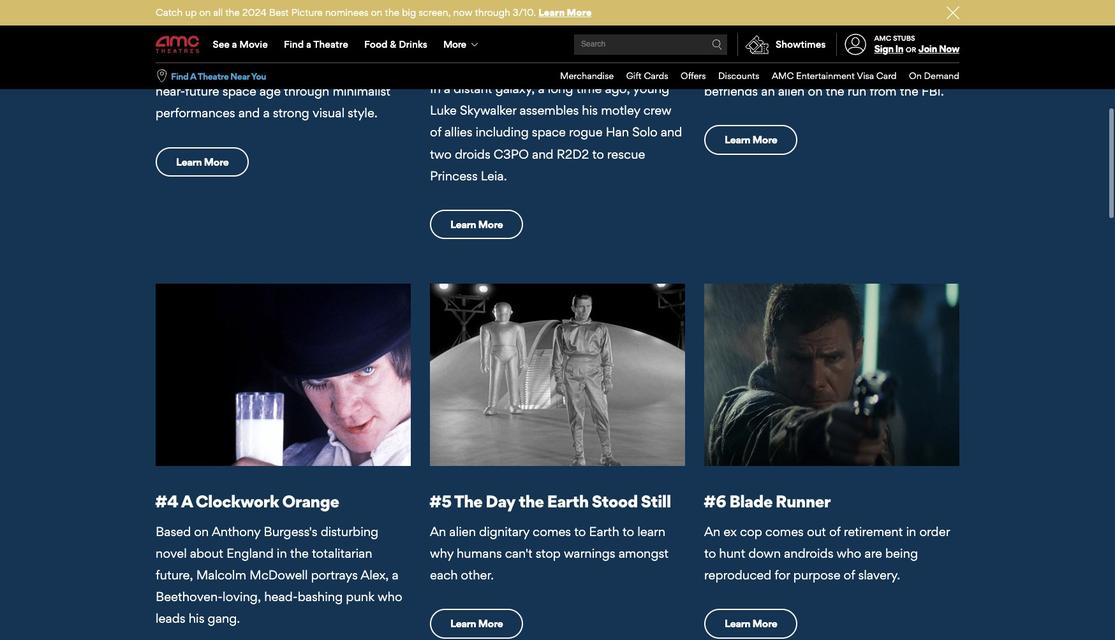 Task type: describe. For each thing, give the bounding box(es) containing it.
on left all on the left of the page
[[199, 6, 211, 18]]

near-
[[156, 84, 185, 99]]

a left movie
[[225, 29, 237, 49]]

portrays
[[311, 568, 358, 583]]

england
[[226, 546, 274, 561]]

fbi.
[[922, 84, 944, 99]]

learn more for episode
[[450, 218, 503, 231]]

learn more for the
[[725, 134, 777, 146]]

inside the cockpit of the millenium falcon image
[[430, 0, 685, 4]]

comes for day
[[533, 524, 571, 539]]

slavery.
[[858, 568, 900, 583]]

#6 blade runner
[[703, 491, 831, 511]]

menu containing merchandise
[[548, 63, 959, 89]]

big
[[402, 6, 416, 18]]

galaxy,
[[495, 81, 535, 96]]

0 vertical spatial earth
[[547, 491, 589, 511]]

theatre for a
[[313, 38, 348, 50]]

han
[[606, 125, 629, 140]]

rogue
[[569, 125, 603, 140]]

an for #6 blade runner
[[704, 524, 720, 539]]

more for #2 star wars: episode iv - a new hope
[[478, 218, 503, 231]]

amc entertainment visa card
[[772, 70, 897, 81]]

comes for runner
[[765, 524, 804, 539]]

on right nominees
[[371, 6, 382, 18]]

r2d2
[[557, 146, 589, 162]]

2024
[[242, 6, 267, 18]]

picture
[[291, 6, 323, 18]]

demand
[[924, 70, 959, 81]]

more for #5 the day the earth stood still
[[478, 618, 503, 630]]

or
[[906, 45, 916, 54]]

the left you
[[232, 62, 251, 77]]

merchandise
[[560, 70, 614, 81]]

humans
[[457, 546, 502, 561]]

cop
[[740, 524, 762, 539]]

on inside a young boy coping with his parents divorce befriends an alien on the run from the fbi.
[[808, 84, 823, 99]]

2 - from the left
[[759, 29, 766, 49]]

young inside a young boy coping with his parents divorce befriends an alien on the run from the fbi.
[[716, 62, 752, 77]]

and inside story follows the ascent of mankind into the near-future space age through minimalist performances and a strong visual style.
[[238, 106, 260, 121]]

learn for #3 e.t. - the extra terrestrial
[[725, 134, 750, 146]]

space inside story follows the ascent of mankind into the near-future space age through minimalist performances and a strong visual style.
[[222, 84, 256, 99]]

on demand link
[[897, 63, 959, 89]]

learn for #2 star wars: episode iv - a new hope
[[450, 218, 476, 231]]

alien inside a young boy coping with his parents divorce befriends an alien on the run from the fbi.
[[778, 84, 805, 99]]

#2 star wars: episode iv - a new hope
[[429, 29, 679, 68]]

near
[[230, 71, 250, 81]]

age
[[260, 84, 281, 99]]

more for #3 e.t. - the extra terrestrial
[[752, 134, 777, 146]]

1 vertical spatial the
[[454, 491, 482, 511]]

other.
[[461, 568, 494, 583]]

#1 2001: a space odyssey
[[155, 29, 356, 49]]

of right out
[[829, 524, 841, 539]]

find a theatre near you button
[[171, 70, 266, 82]]

malcolm mcdowell in a clockwork orange image
[[156, 284, 411, 466]]

wars:
[[489, 29, 534, 49]]

#5
[[429, 491, 451, 511]]

all
[[213, 6, 223, 18]]

of left slavery.
[[844, 568, 855, 583]]

skywalker
[[460, 103, 516, 118]]

through inside story follows the ascent of mankind into the near-future space age through minimalist performances and a strong visual style.
[[284, 84, 329, 99]]

droids
[[455, 146, 490, 162]]

more for #1 2001: a space odyssey
[[204, 155, 229, 168]]

learn for #6 blade runner
[[725, 618, 750, 630]]

luke
[[430, 103, 457, 118]]

two
[[430, 146, 452, 162]]

a left long
[[538, 81, 545, 96]]

on demand
[[909, 70, 959, 81]]

#4
[[155, 491, 178, 511]]

#1
[[155, 29, 174, 49]]

warnings
[[564, 546, 615, 561]]

find for find a theatre
[[284, 38, 304, 50]]

who inside an ex cop comes out of retirement in order to hunt down androids who are being reproduced for purpose of slavery.
[[837, 546, 861, 561]]

performances
[[156, 106, 235, 121]]

reproduced
[[704, 568, 771, 583]]

ex
[[724, 524, 737, 539]]

submit search icon image
[[712, 40, 722, 50]]

card
[[876, 70, 897, 81]]

food & drinks
[[364, 38, 427, 50]]

sign
[[874, 43, 893, 55]]

learn more down reproduced
[[725, 618, 777, 630]]

parents
[[870, 62, 913, 77]]

learn down inside the cockpit of the millenium falcon image
[[538, 6, 565, 18]]

hope
[[429, 48, 470, 68]]

now
[[939, 43, 959, 55]]

see a movie link
[[205, 27, 276, 63]]

the right day
[[519, 491, 544, 511]]

space inside the in a distant galaxy, a long time ago, young luke skywalker assembles his motley crew of allies including space rogue han solo and two droids c3po and r2d2 to rescue princess leia.
[[532, 125, 566, 140]]

space
[[240, 29, 287, 49]]

ago,
[[605, 81, 630, 96]]

learn more link for #5 the day the earth stood still
[[430, 609, 523, 639]]

2 horizontal spatial and
[[661, 125, 682, 140]]

gift cards
[[626, 70, 668, 81]]

food & drinks link
[[356, 27, 435, 63]]

visa
[[857, 70, 874, 81]]

2 vertical spatial and
[[532, 146, 554, 162]]

find a theatre
[[284, 38, 348, 50]]

find for find a theatre near you
[[171, 71, 188, 81]]

leads
[[156, 611, 185, 627]]

merchandise link
[[548, 63, 614, 89]]

episode
[[537, 29, 598, 49]]

a inside see a movie "link"
[[232, 38, 237, 50]]

the inside based on anthony burgess's disturbing novel about england in the totalitarian future, malcolm mcdowell portrays alex, a beethoven-loving, head-bashing punk who leads his gang.
[[290, 546, 309, 561]]

to up warnings in the right bottom of the page
[[574, 524, 586, 539]]

to inside the in a distant galaxy, a long time ago, young luke skywalker assembles his motley crew of allies including space rogue han solo and two droids c3po and r2d2 to rescue princess leia.
[[592, 146, 604, 162]]

in a distant galaxy, a long time ago, young luke skywalker assembles his motley crew of allies including space rogue han solo and two droids c3po and r2d2 to rescue princess leia.
[[430, 81, 682, 184]]

to left learn
[[622, 524, 634, 539]]

learn more link for #3 e.t. - the extra terrestrial
[[704, 125, 798, 155]]

learn for #1 2001: a space odyssey
[[176, 155, 202, 168]]

screen,
[[419, 6, 451, 18]]

order
[[919, 524, 950, 539]]

long
[[548, 81, 573, 96]]

#5 the day the earth stood still
[[429, 491, 671, 511]]

learn more link for #6 blade runner
[[704, 609, 798, 639]]

3/10.
[[513, 6, 536, 18]]

coping
[[780, 62, 820, 77]]

catch up on all the 2024 best picture nominees on the big screen, now through 3/10. learn more
[[156, 6, 592, 18]]

future
[[185, 84, 219, 99]]

best
[[269, 6, 289, 18]]

food
[[364, 38, 388, 50]]

sign in or join amc stubs element
[[836, 27, 959, 63]]

from
[[870, 84, 897, 99]]

catch
[[156, 6, 183, 18]]

odyssey
[[290, 29, 356, 49]]

the down on
[[900, 84, 918, 99]]

a inside button
[[190, 71, 196, 81]]

a inside story follows the ascent of mankind into the near-future space age through minimalist performances and a strong visual style.
[[263, 106, 270, 121]]

extra
[[800, 29, 841, 49]]

his inside the in a distant galaxy, a long time ago, young luke skywalker assembles his motley crew of allies including space rogue han solo and two droids c3po and r2d2 to rescue princess leia.
[[582, 103, 598, 118]]

image from toy story image
[[704, 284, 959, 466]]

being
[[885, 546, 918, 561]]

learn more for space
[[176, 155, 229, 168]]

assembles
[[520, 103, 579, 118]]

discounts
[[718, 70, 759, 81]]



Task type: vqa. For each thing, say whether or not it's contained in the screenshot.
being
yes



Task type: locate. For each thing, give the bounding box(es) containing it.
find up near-
[[171, 71, 188, 81]]

alex,
[[361, 568, 389, 583]]

young up crew
[[633, 81, 669, 96]]

malcolm
[[196, 568, 246, 583]]

0 horizontal spatial space
[[222, 84, 256, 99]]

learn down other.
[[450, 618, 476, 630]]

1 vertical spatial young
[[633, 81, 669, 96]]

1 horizontal spatial -
[[759, 29, 766, 49]]

are
[[864, 546, 882, 561]]

2 horizontal spatial his
[[851, 62, 867, 77]]

on down entertainment
[[808, 84, 823, 99]]

his down beethoven-
[[189, 611, 204, 627]]

cookie consent banner dialog
[[0, 606, 1115, 640]]

0 horizontal spatial and
[[238, 106, 260, 121]]

more down an
[[752, 134, 777, 146]]

more down for in the right bottom of the page
[[752, 618, 777, 630]]

1 horizontal spatial an
[[704, 524, 720, 539]]

1 an from the left
[[430, 524, 446, 539]]

e.t. the extra terrestrial image
[[704, 0, 959, 4]]

who down alex,
[[378, 590, 402, 605]]

learn down reproduced
[[725, 618, 750, 630]]

drinks
[[399, 38, 427, 50]]

0 vertical spatial and
[[238, 106, 260, 121]]

learn more down leia.
[[450, 218, 503, 231]]

a
[[225, 29, 237, 49], [630, 29, 641, 49], [704, 62, 713, 77], [190, 71, 196, 81], [181, 491, 192, 511]]

in inside based on anthony burgess's disturbing novel about england in the totalitarian future, malcolm mcdowell portrays alex, a beethoven-loving, head-bashing punk who leads his gang.
[[277, 546, 287, 561]]

bashing
[[298, 590, 343, 605]]

1 horizontal spatial earth
[[589, 524, 619, 539]]

sign in button
[[874, 43, 903, 55]]

e.t.
[[729, 29, 756, 49]]

theatre for a
[[198, 71, 229, 81]]

0 vertical spatial in
[[895, 43, 903, 55]]

run
[[848, 84, 866, 99]]

find inside button
[[171, 71, 188, 81]]

1 horizontal spatial find
[[284, 38, 304, 50]]

1 horizontal spatial through
[[475, 6, 510, 18]]

amc for sign
[[874, 34, 891, 43]]

mcdowell
[[249, 568, 308, 583]]

0 vertical spatial through
[[475, 6, 510, 18]]

0 vertical spatial who
[[837, 546, 861, 561]]

earth
[[547, 491, 589, 511], [589, 524, 619, 539]]

on
[[199, 6, 211, 18], [371, 6, 382, 18], [808, 84, 823, 99], [194, 524, 209, 539]]

the up boy
[[768, 29, 797, 49]]

his up run
[[851, 62, 867, 77]]

showtimes image
[[738, 33, 776, 56]]

learn more for the
[[450, 618, 503, 630]]

a right see
[[232, 38, 237, 50]]

0 horizontal spatial -
[[620, 29, 627, 49]]

1 horizontal spatial the
[[768, 29, 797, 49]]

learn more link down an
[[704, 125, 798, 155]]

minimalist
[[333, 84, 390, 99]]

punk
[[346, 590, 374, 605]]

visual
[[313, 106, 345, 121]]

learn more link down reproduced
[[704, 609, 798, 639]]

cards
[[644, 70, 668, 81]]

with
[[824, 62, 848, 77]]

an left ex
[[704, 524, 720, 539]]

1 vertical spatial earth
[[589, 524, 619, 539]]

0 horizontal spatial earth
[[547, 491, 589, 511]]

learn more
[[725, 134, 777, 146], [176, 155, 229, 168], [450, 218, 503, 231], [450, 618, 503, 630], [725, 618, 777, 630]]

motley
[[601, 103, 640, 118]]

space
[[222, 84, 256, 99], [532, 125, 566, 140]]

alien inside an alien dignitary comes to earth to learn why humans can't stop warnings amongst each other.
[[449, 524, 476, 539]]

earth inside an alien dignitary comes to earth to learn why humans can't stop warnings amongst each other.
[[589, 524, 619, 539]]

1 horizontal spatial in
[[906, 524, 916, 539]]

0 vertical spatial amc
[[874, 34, 891, 43]]

earth left stood on the bottom
[[547, 491, 589, 511]]

gift cards link
[[614, 63, 668, 89]]

allies
[[444, 125, 472, 140]]

young inside the in a distant galaxy, a long time ago, young luke skywalker assembles his motley crew of allies including space rogue han solo and two droids c3po and r2d2 to rescue princess leia.
[[633, 81, 669, 96]]

who left are
[[837, 546, 861, 561]]

0 horizontal spatial amc
[[772, 70, 794, 81]]

based on anthony burgess's disturbing novel about england in the totalitarian future, malcolm mcdowell portrays alex, a beethoven-loving, head-bashing punk who leads his gang.
[[156, 524, 402, 627]]

theatre up future
[[198, 71, 229, 81]]

stop
[[536, 546, 561, 561]]

stubs
[[893, 34, 915, 43]]

0 vertical spatial young
[[716, 62, 752, 77]]

learn
[[637, 524, 665, 539]]

disturbing
[[321, 524, 378, 539]]

story follows the ascent of mankind into the near-future space age through minimalist performances and a strong visual style.
[[156, 62, 406, 121]]

anthony
[[212, 524, 261, 539]]

learn more link down 'performances'
[[156, 147, 249, 177]]

1 horizontal spatial his
[[582, 103, 598, 118]]

1 horizontal spatial space
[[532, 125, 566, 140]]

you
[[251, 71, 266, 81]]

1 horizontal spatial and
[[532, 146, 554, 162]]

offers link
[[668, 63, 706, 89]]

time
[[576, 81, 602, 96]]

amc stubs sign in or join now
[[874, 34, 959, 55]]

showtimes link
[[737, 33, 826, 56]]

novel
[[156, 546, 187, 561]]

learn more down 'performances'
[[176, 155, 229, 168]]

amc logo image
[[156, 36, 200, 53], [156, 36, 200, 53]]

0 horizontal spatial young
[[633, 81, 669, 96]]

1 horizontal spatial who
[[837, 546, 861, 561]]

comes up down at the bottom right
[[765, 524, 804, 539]]

an alien dignitary comes to earth to learn why humans can't stop warnings amongst each other.
[[430, 524, 669, 583]]

and down age
[[238, 106, 260, 121]]

day
[[486, 491, 515, 511]]

of
[[295, 62, 306, 77], [430, 125, 441, 140], [829, 524, 841, 539], [844, 568, 855, 583]]

search the AMC website text field
[[579, 40, 712, 49]]

find up ascent
[[284, 38, 304, 50]]

amc
[[874, 34, 891, 43], [772, 70, 794, 81]]

1 vertical spatial theatre
[[198, 71, 229, 81]]

princess
[[430, 168, 478, 184]]

the right all on the left of the page
[[225, 6, 240, 18]]

learn more link down inside the cockpit of the millenium falcon image
[[538, 6, 592, 18]]

retirement
[[844, 524, 903, 539]]

of up two
[[430, 125, 441, 140]]

of inside the in a distant galaxy, a long time ago, young luke skywalker assembles his motley crew of allies including space rogue han solo and two droids c3po and r2d2 to rescue princess leia.
[[430, 125, 441, 140]]

who inside based on anthony burgess's disturbing novel about england in the totalitarian future, malcolm mcdowell portrays alex, a beethoven-loving, head-bashing punk who leads his gang.
[[378, 590, 402, 605]]

join now button
[[918, 43, 959, 55]]

space down assembles
[[532, 125, 566, 140]]

1 comes from the left
[[533, 524, 571, 539]]

1 vertical spatial find
[[171, 71, 188, 81]]

a right "iv"
[[630, 29, 641, 49]]

through up strong
[[284, 84, 329, 99]]

amc inside amc stubs sign in or join now
[[874, 34, 891, 43]]

space down near
[[222, 84, 256, 99]]

nominees
[[325, 6, 368, 18]]

theatre up mankind at the left top of page
[[313, 38, 348, 50]]

iv
[[601, 29, 617, 49]]

and down crew
[[661, 125, 682, 140]]

an up why
[[430, 524, 446, 539]]

a down age
[[263, 106, 270, 121]]

his inside based on anthony burgess's disturbing novel about england in the totalitarian future, malcolm mcdowell portrays alex, a beethoven-loving, head-bashing punk who leads his gang.
[[189, 611, 204, 627]]

comes inside an ex cop comes out of retirement in order to hunt down androids who are being reproduced for purpose of slavery.
[[765, 524, 804, 539]]

1 vertical spatial who
[[378, 590, 402, 605]]

comes
[[533, 524, 571, 539], [765, 524, 804, 539]]

ascent
[[254, 62, 292, 77]]

on inside based on anthony burgess's disturbing novel about england in the totalitarian future, malcolm mcdowell portrays alex, a beethoven-loving, head-bashing punk who leads his gang.
[[194, 524, 209, 539]]

to inside an ex cop comes out of retirement in order to hunt down androids who are being reproduced for purpose of slavery.
[[704, 546, 716, 561]]

entertainment
[[796, 70, 855, 81]]

alien up humans
[[449, 524, 476, 539]]

theatre inside button
[[198, 71, 229, 81]]

a down picture
[[306, 38, 311, 50]]

a down submit search icon
[[704, 62, 713, 77]]

learn more link for #1 2001: a space odyssey
[[156, 147, 249, 177]]

- right e.t.
[[759, 29, 766, 49]]

0 horizontal spatial find
[[171, 71, 188, 81]]

2 an from the left
[[704, 524, 720, 539]]

earth up warnings in the right bottom of the page
[[589, 524, 619, 539]]

- inside #2 star wars: episode iv - a new hope
[[620, 29, 627, 49]]

join
[[918, 43, 937, 55]]

to left hunt
[[704, 546, 716, 561]]

of inside story follows the ascent of mankind into the near-future space age through minimalist performances and a strong visual style.
[[295, 62, 306, 77]]

0 horizontal spatial through
[[284, 84, 329, 99]]

in inside amc stubs sign in or join now
[[895, 43, 903, 55]]

1 vertical spatial his
[[582, 103, 598, 118]]

discounts link
[[706, 63, 759, 89]]

a inside find a theatre link
[[306, 38, 311, 50]]

his down time
[[582, 103, 598, 118]]

the right into
[[387, 62, 406, 77]]

1 - from the left
[[620, 29, 627, 49]]

learn more link down leia.
[[430, 210, 523, 240]]

who
[[837, 546, 861, 561], [378, 590, 402, 605]]

on up about
[[194, 524, 209, 539]]

more down inside the cockpit of the millenium falcon image
[[567, 6, 592, 18]]

user profile image
[[837, 34, 873, 55]]

up
[[185, 6, 197, 18]]

crew
[[643, 103, 671, 118]]

0 vertical spatial space
[[222, 84, 256, 99]]

learn down princess
[[450, 218, 476, 231]]

1 horizontal spatial young
[[716, 62, 752, 77]]

find a theatre link
[[276, 27, 356, 63]]

in left 'or'
[[895, 43, 903, 55]]

learn down befriends
[[725, 134, 750, 146]]

more inside button
[[443, 38, 466, 50]]

the down burgess's
[[290, 546, 309, 561]]

learn more link down other.
[[430, 609, 523, 639]]

in up mcdowell
[[277, 546, 287, 561]]

1 horizontal spatial comes
[[765, 524, 804, 539]]

a up future
[[190, 71, 196, 81]]

comes up stop
[[533, 524, 571, 539]]

0 horizontal spatial theatre
[[198, 71, 229, 81]]

now
[[453, 6, 472, 18]]

1 vertical spatial amc
[[772, 70, 794, 81]]

learn more down other.
[[450, 618, 503, 630]]

0 horizontal spatial an
[[430, 524, 446, 539]]

in inside an ex cop comes out of retirement in order to hunt down androids who are being reproduced for purpose of slavery.
[[906, 524, 916, 539]]

and left r2d2
[[532, 146, 554, 162]]

0 vertical spatial in
[[906, 524, 916, 539]]

amc up an
[[772, 70, 794, 81]]

comes inside an alien dignitary comes to earth to learn why humans can't stop warnings amongst each other.
[[533, 524, 571, 539]]

androids
[[784, 546, 833, 561]]

menu containing more
[[156, 27, 959, 63]]

0 vertical spatial the
[[768, 29, 797, 49]]

an inside an alien dignitary comes to earth to learn why humans can't stop warnings amongst each other.
[[430, 524, 446, 539]]

each
[[430, 568, 458, 583]]

purpose
[[793, 568, 840, 583]]

1 vertical spatial alien
[[449, 524, 476, 539]]

0 horizontal spatial who
[[378, 590, 402, 605]]

dignitary
[[479, 524, 530, 539]]

0 vertical spatial alien
[[778, 84, 805, 99]]

a inside a young boy coping with his parents divorce befriends an alien on the run from the fbi.
[[704, 62, 713, 77]]

0 horizontal spatial in
[[430, 81, 441, 96]]

alien right an
[[778, 84, 805, 99]]

0 vertical spatial his
[[851, 62, 867, 77]]

a right alex,
[[392, 568, 399, 583]]

1 horizontal spatial alien
[[778, 84, 805, 99]]

in inside the in a distant galaxy, a long time ago, young luke skywalker assembles his motley crew of allies including space rogue han solo and two droids c3po and r2d2 to rescue princess leia.
[[430, 81, 441, 96]]

0 horizontal spatial his
[[189, 611, 204, 627]]

2 comes from the left
[[765, 524, 804, 539]]

0 vertical spatial menu
[[156, 27, 959, 63]]

terrestrial
[[844, 29, 922, 49]]

0 horizontal spatial in
[[277, 546, 287, 561]]

head-
[[264, 590, 298, 605]]

0 horizontal spatial comes
[[533, 524, 571, 539]]

amc entertainment visa card link
[[759, 63, 897, 89]]

new
[[644, 29, 679, 49]]

hunt
[[719, 546, 745, 561]]

learn for #5 the day the earth stood still
[[450, 618, 476, 630]]

beethoven-
[[156, 590, 223, 605]]

1 horizontal spatial amc
[[874, 34, 891, 43]]

0 vertical spatial theatre
[[313, 38, 348, 50]]

1 vertical spatial in
[[277, 546, 287, 561]]

follows
[[189, 62, 229, 77]]

1 vertical spatial and
[[661, 125, 682, 140]]

0 horizontal spatial alien
[[449, 524, 476, 539]]

his inside a young boy coping with his parents divorce befriends an alien on the run from the fbi.
[[851, 62, 867, 77]]

an inside an ex cop comes out of retirement in order to hunt down androids who are being reproduced for purpose of slavery.
[[704, 524, 720, 539]]

more down leia.
[[478, 218, 503, 231]]

in left order at the right bottom
[[906, 524, 916, 539]]

totalitarian
[[312, 546, 372, 561]]

the day the earth stood still image
[[430, 284, 685, 466]]

of right ascent
[[295, 62, 306, 77]]

a inside #2 star wars: episode iv - a new hope
[[630, 29, 641, 49]]

a inside based on anthony burgess's disturbing novel about england in the totalitarian future, malcolm mcdowell portrays alex, a beethoven-loving, head-bashing punk who leads his gang.
[[392, 568, 399, 583]]

menu
[[156, 27, 959, 63], [548, 63, 959, 89]]

#3 e.t. - the extra terrestrial
[[703, 29, 922, 49]]

0 horizontal spatial the
[[454, 491, 482, 511]]

his
[[851, 62, 867, 77], [582, 103, 598, 118], [189, 611, 204, 627]]

#2
[[429, 29, 452, 49]]

and
[[238, 106, 260, 121], [661, 125, 682, 140], [532, 146, 554, 162]]

1 vertical spatial space
[[532, 125, 566, 140]]

still
[[641, 491, 671, 511]]

star
[[455, 29, 486, 49]]

1 vertical spatial through
[[284, 84, 329, 99]]

the left the big
[[385, 6, 399, 18]]

learn down 'performances'
[[176, 155, 202, 168]]

including
[[476, 125, 529, 140]]

-
[[620, 29, 627, 49], [759, 29, 766, 49]]

1 vertical spatial in
[[430, 81, 441, 96]]

learn more link for #2 star wars: episode iv - a new hope
[[430, 210, 523, 240]]

1 vertical spatial menu
[[548, 63, 959, 89]]

1 horizontal spatial theatre
[[313, 38, 348, 50]]

c3po
[[494, 146, 529, 162]]

2001: a space odyssey image
[[156, 0, 411, 4]]

a up luke
[[444, 81, 450, 96]]

boy
[[755, 62, 777, 77]]

a right #4 on the left bottom of the page
[[181, 491, 192, 511]]

in up luke
[[430, 81, 441, 96]]

2 vertical spatial his
[[189, 611, 204, 627]]

an ex cop comes out of retirement in order to hunt down androids who are being reproduced for purpose of slavery.
[[704, 524, 950, 583]]

0 vertical spatial find
[[284, 38, 304, 50]]

amc for visa
[[772, 70, 794, 81]]

more down other.
[[478, 618, 503, 630]]

more for #6 blade runner
[[752, 618, 777, 630]]

orange
[[282, 491, 339, 511]]

mankind
[[310, 62, 359, 77]]

divorce
[[916, 62, 959, 77]]

more down now
[[443, 38, 466, 50]]

an for #5 the day the earth stood still
[[430, 524, 446, 539]]

young up befriends
[[716, 62, 752, 77]]

- right "iv"
[[620, 29, 627, 49]]

1 horizontal spatial in
[[895, 43, 903, 55]]

through right now
[[475, 6, 510, 18]]

more down 'performances'
[[204, 155, 229, 168]]

to down rogue
[[592, 146, 604, 162]]

learn more down an
[[725, 134, 777, 146]]

showtimes
[[776, 38, 826, 50]]

distant
[[454, 81, 492, 96]]

the right #5
[[454, 491, 482, 511]]

amc up sign
[[874, 34, 891, 43]]

the down amc entertainment visa card at the right
[[826, 84, 844, 99]]



